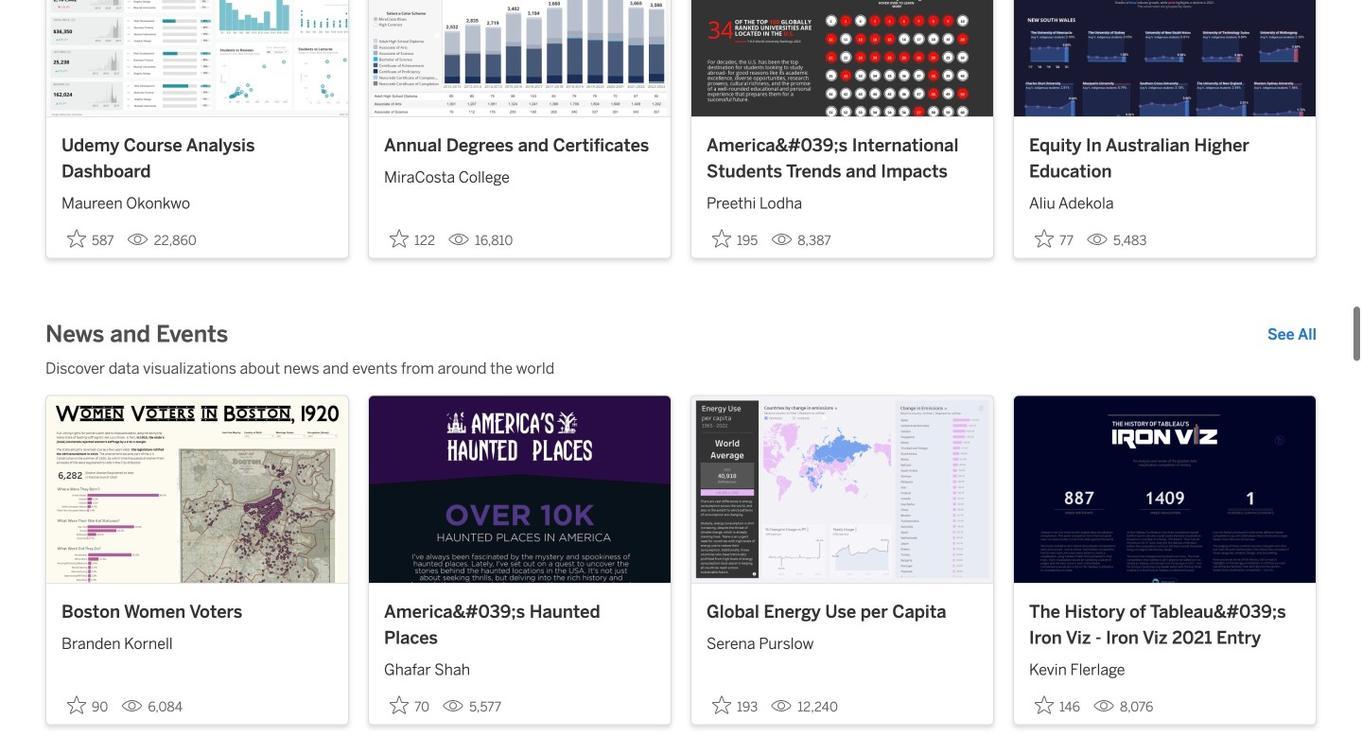 Task type: describe. For each thing, give the bounding box(es) containing it.
2 horizontal spatial add favorite image
[[1035, 696, 1054, 715]]

1 horizontal spatial add favorite image
[[713, 696, 731, 715]]



Task type: vqa. For each thing, say whether or not it's contained in the screenshot.
The Workbook Thumbnail
yes



Task type: locate. For each thing, give the bounding box(es) containing it.
add favorite image
[[67, 229, 86, 248], [713, 696, 731, 715], [1035, 696, 1054, 715]]

Add Favorite button
[[62, 223, 120, 254], [384, 223, 441, 254], [707, 223, 764, 254], [1030, 223, 1080, 254], [62, 690, 114, 721], [384, 690, 435, 721], [707, 690, 764, 721], [1030, 690, 1086, 721]]

news and events heading
[[45, 319, 228, 350]]

workbook thumbnail image
[[46, 0, 348, 116], [369, 0, 671, 116], [692, 0, 994, 116], [1014, 0, 1316, 116], [46, 396, 348, 583], [369, 396, 671, 583], [692, 396, 994, 583], [1014, 396, 1316, 583]]

0 horizontal spatial add favorite image
[[67, 229, 86, 248]]

discover data visualizations about news and events from around the world element
[[45, 357, 1317, 380]]

see all news and events element
[[1268, 323, 1317, 346]]

add favorite image
[[390, 229, 409, 248], [713, 229, 731, 248], [1035, 229, 1054, 248], [67, 696, 86, 715], [390, 696, 409, 715]]



